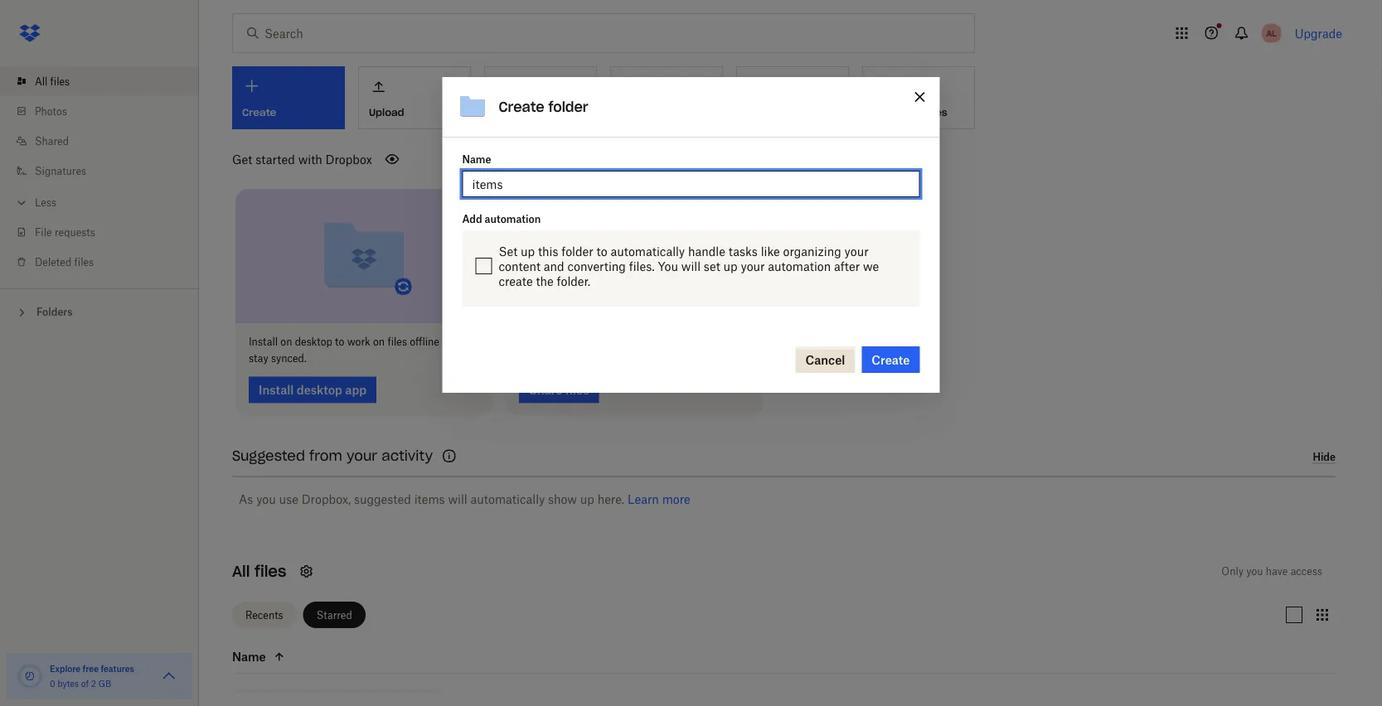 Task type: describe. For each thing, give the bounding box(es) containing it.
1 vertical spatial all
[[232, 562, 250, 581]]

create folder inside dialog
[[499, 98, 589, 115]]

create
[[499, 274, 533, 288]]

here.
[[598, 493, 625, 507]]

2
[[91, 679, 96, 689]]

photos
[[35, 105, 67, 117]]

handle
[[688, 244, 726, 259]]

name inside the create folder dialog
[[462, 153, 491, 166]]

get signatures
[[873, 106, 948, 119]]

recents button
[[232, 602, 297, 629]]

0 horizontal spatial automation
[[485, 213, 541, 225]]

you for have
[[1247, 566, 1264, 578]]

less
[[35, 196, 56, 209]]

explore free features 0 bytes of 2 gb
[[50, 664, 134, 689]]

all files list item
[[0, 66, 199, 96]]

all inside the all files link
[[35, 75, 48, 87]]

files right deleted
[[74, 256, 94, 268]]

create button
[[862, 347, 920, 373]]

get for get started with dropbox
[[232, 152, 252, 166]]

list containing all files
[[0, 56, 199, 289]]

file
[[35, 226, 52, 238]]

dropbox,
[[302, 493, 351, 507]]

shared link
[[13, 126, 199, 156]]

to inside set up this folder to automatically handle tasks like organizing your content and converting files. you will set up your automation after we create the folder.
[[597, 244, 608, 259]]

create folder dialog
[[442, 77, 940, 393]]

suggested
[[232, 448, 305, 465]]

deleted
[[35, 256, 72, 268]]

items
[[414, 493, 445, 507]]

files inside list item
[[50, 75, 70, 87]]

with
[[298, 152, 322, 166]]

activity
[[382, 448, 433, 465]]

automatically inside set up this folder to automatically handle tasks like organizing your content and converting files. you will set up your automation after we create the folder.
[[611, 244, 685, 259]]

all files inside list item
[[35, 75, 70, 87]]

2 vertical spatial your
[[347, 448, 378, 465]]

folders
[[36, 306, 73, 318]]

files inside install on desktop to work on files offline and stay synced.
[[388, 336, 407, 348]]

photos link
[[13, 96, 199, 126]]

shared
[[35, 135, 69, 147]]

started
[[256, 152, 295, 166]]

files.
[[629, 259, 655, 273]]

you
[[658, 259, 678, 273]]

quota usage element
[[17, 663, 43, 690]]

get started with dropbox
[[232, 152, 372, 166]]

cancel button
[[796, 347, 855, 373]]

requests
[[55, 226, 95, 238]]

will inside set up this folder to automatically handle tasks like organizing your content and converting files. you will set up your automation after we create the folder.
[[682, 259, 701, 273]]

learn more link
[[628, 493, 691, 507]]

we
[[863, 259, 879, 273]]

2 horizontal spatial your
[[845, 244, 869, 259]]

free
[[83, 664, 99, 674]]

folder inside button
[[532, 106, 562, 119]]

deleted files link
[[13, 247, 199, 277]]

1 horizontal spatial all files
[[232, 562, 286, 581]]

upgrade
[[1295, 26, 1343, 40]]

folders button
[[0, 299, 199, 324]]

signatures
[[35, 165, 86, 177]]

install
[[249, 336, 278, 348]]

content
[[499, 259, 541, 273]]

0 horizontal spatial up
[[521, 244, 535, 259]]

all files link
[[13, 66, 199, 96]]

set
[[499, 244, 518, 259]]

use
[[279, 493, 299, 507]]



Task type: vqa. For each thing, say whether or not it's contained in the screenshot.
Professional's encrypted
no



Task type: locate. For each thing, give the bounding box(es) containing it.
to up converting
[[597, 244, 608, 259]]

1 vertical spatial your
[[741, 259, 765, 273]]

list
[[0, 56, 199, 289]]

file requests link
[[13, 217, 199, 247]]

1 horizontal spatial name
[[462, 153, 491, 166]]

1 horizontal spatial get
[[873, 106, 891, 119]]

add automation
[[462, 213, 541, 225]]

get for get signatures
[[873, 106, 891, 119]]

0 vertical spatial to
[[597, 244, 608, 259]]

create folder
[[499, 98, 589, 115], [495, 106, 562, 119]]

1 vertical spatial get
[[232, 152, 252, 166]]

0 horizontal spatial get
[[232, 152, 252, 166]]

on up synced.
[[281, 336, 292, 348]]

Name text field
[[472, 175, 910, 193]]

1 horizontal spatial on
[[373, 336, 385, 348]]

name down recents
[[232, 650, 266, 664]]

0 vertical spatial automatically
[[611, 244, 685, 259]]

set up this folder to automatically handle tasks like organizing your content and converting files. you will set up your automation after we create the folder.
[[499, 244, 879, 288]]

and right the offline
[[442, 336, 460, 348]]

bytes
[[58, 679, 79, 689]]

1 vertical spatial you
[[1247, 566, 1264, 578]]

features
[[101, 664, 134, 674]]

show
[[548, 493, 577, 507]]

2 on from the left
[[373, 336, 385, 348]]

1 horizontal spatial up
[[580, 493, 595, 507]]

as you use dropbox, suggested items will automatically show up here. learn more
[[239, 493, 691, 507]]

0 vertical spatial up
[[521, 244, 535, 259]]

0 horizontal spatial on
[[281, 336, 292, 348]]

files
[[50, 75, 70, 87], [74, 256, 94, 268], [388, 336, 407, 348], [255, 562, 286, 581]]

your up after
[[845, 244, 869, 259]]

0 horizontal spatial name
[[232, 650, 266, 664]]

only
[[1222, 566, 1244, 578]]

like
[[761, 244, 780, 259]]

0 horizontal spatial will
[[448, 493, 468, 507]]

0 vertical spatial name
[[462, 153, 491, 166]]

0 horizontal spatial your
[[347, 448, 378, 465]]

get left 'signatures'
[[873, 106, 891, 119]]

all
[[35, 75, 48, 87], [232, 562, 250, 581]]

up up content
[[521, 244, 535, 259]]

create
[[499, 98, 545, 115], [495, 106, 529, 119], [872, 353, 910, 367]]

and inside set up this folder to automatically handle tasks like organizing your content and converting files. you will set up your automation after we create the folder.
[[544, 259, 564, 273]]

all up photos
[[35, 75, 48, 87]]

1 vertical spatial automation
[[768, 259, 831, 273]]

will right items
[[448, 493, 468, 507]]

gb
[[98, 679, 111, 689]]

to inside install on desktop to work on files offline and stay synced.
[[335, 336, 345, 348]]

on
[[281, 336, 292, 348], [373, 336, 385, 348]]

name up add
[[462, 153, 491, 166]]

recents
[[245, 609, 283, 622]]

you for use
[[256, 493, 276, 507]]

create folder button
[[484, 66, 597, 129]]

0
[[50, 679, 55, 689]]

1 vertical spatial up
[[724, 259, 738, 273]]

dropbox
[[326, 152, 372, 166]]

1 vertical spatial will
[[448, 493, 468, 507]]

install on desktop to work on files offline and stay synced.
[[249, 336, 460, 365]]

files up recents button
[[255, 562, 286, 581]]

of
[[81, 679, 89, 689]]

all files
[[35, 75, 70, 87], [232, 562, 286, 581]]

and down 'this'
[[544, 259, 564, 273]]

more
[[662, 493, 691, 507]]

get inside button
[[873, 106, 891, 119]]

as
[[239, 493, 253, 507]]

will left set
[[682, 259, 701, 273]]

1 horizontal spatial you
[[1247, 566, 1264, 578]]

1 horizontal spatial automation
[[768, 259, 831, 273]]

automatically
[[611, 244, 685, 259], [471, 493, 545, 507]]

1 horizontal spatial your
[[741, 259, 765, 273]]

all files up recents button
[[232, 562, 286, 581]]

1 horizontal spatial and
[[544, 259, 564, 273]]

0 horizontal spatial you
[[256, 493, 276, 507]]

files left the offline
[[388, 336, 407, 348]]

your down tasks
[[741, 259, 765, 273]]

dropbox image
[[13, 17, 46, 50]]

starred button
[[303, 602, 366, 629]]

folder.
[[557, 274, 591, 288]]

1 vertical spatial automatically
[[471, 493, 545, 507]]

you
[[256, 493, 276, 507], [1247, 566, 1264, 578]]

1 horizontal spatial will
[[682, 259, 701, 273]]

all up recents button
[[232, 562, 250, 581]]

all files up photos
[[35, 75, 70, 87]]

add
[[462, 213, 482, 225]]

get left started
[[232, 152, 252, 166]]

synced.
[[271, 353, 307, 365]]

0 vertical spatial will
[[682, 259, 701, 273]]

have
[[1266, 566, 1288, 578]]

on right 'work'
[[373, 336, 385, 348]]

organizing
[[783, 244, 842, 259]]

explore
[[50, 664, 81, 674]]

up right set
[[724, 259, 738, 273]]

the
[[536, 274, 554, 288]]

upgrade link
[[1295, 26, 1343, 40]]

signatures link
[[13, 156, 199, 186]]

get signatures button
[[863, 66, 975, 129]]

suggested
[[354, 493, 411, 507]]

name
[[462, 153, 491, 166], [232, 650, 266, 664]]

access
[[1291, 566, 1323, 578]]

your right from
[[347, 448, 378, 465]]

you right the as
[[256, 493, 276, 507]]

0 vertical spatial get
[[873, 106, 891, 119]]

cancel
[[806, 353, 845, 367]]

only you have access
[[1222, 566, 1323, 578]]

automation
[[485, 213, 541, 225], [768, 259, 831, 273]]

up left here.
[[580, 493, 595, 507]]

files up photos
[[50, 75, 70, 87]]

work
[[347, 336, 371, 348]]

file requests
[[35, 226, 95, 238]]

suggested from your activity
[[232, 448, 433, 465]]

0 vertical spatial all
[[35, 75, 48, 87]]

up
[[521, 244, 535, 259], [724, 259, 738, 273], [580, 493, 595, 507]]

0 vertical spatial you
[[256, 493, 276, 507]]

2 horizontal spatial up
[[724, 259, 738, 273]]

offline
[[410, 336, 440, 348]]

folder inside set up this folder to automatically handle tasks like organizing your content and converting files. you will set up your automation after we create the folder.
[[562, 244, 594, 259]]

desktop
[[295, 336, 332, 348]]

1 horizontal spatial to
[[597, 244, 608, 259]]

to
[[597, 244, 608, 259], [335, 336, 345, 348]]

signatures
[[894, 106, 948, 119]]

to left 'work'
[[335, 336, 345, 348]]

automatically left show
[[471, 493, 545, 507]]

file, resume.pdf row
[[233, 690, 441, 707]]

folder
[[549, 98, 589, 115], [532, 106, 562, 119], [562, 244, 594, 259]]

0 vertical spatial automation
[[485, 213, 541, 225]]

0 horizontal spatial and
[[442, 336, 460, 348]]

automatically up files.
[[611, 244, 685, 259]]

automation up the set
[[485, 213, 541, 225]]

0 vertical spatial and
[[544, 259, 564, 273]]

0 horizontal spatial to
[[335, 336, 345, 348]]

learn
[[628, 493, 659, 507]]

and
[[544, 259, 564, 273], [442, 336, 460, 348]]

starred
[[317, 609, 352, 622]]

less image
[[13, 194, 30, 211]]

0 horizontal spatial all
[[35, 75, 48, 87]]

stay
[[249, 353, 268, 365]]

will
[[682, 259, 701, 273], [448, 493, 468, 507]]

after
[[834, 259, 860, 273]]

1 vertical spatial and
[[442, 336, 460, 348]]

0 horizontal spatial all files
[[35, 75, 70, 87]]

and inside install on desktop to work on files offline and stay synced.
[[442, 336, 460, 348]]

automation inside set up this folder to automatically handle tasks like organizing your content and converting files. you will set up your automation after we create the folder.
[[768, 259, 831, 273]]

0 vertical spatial all files
[[35, 75, 70, 87]]

create folder inside button
[[495, 106, 562, 119]]

1 vertical spatial all files
[[232, 562, 286, 581]]

set
[[704, 259, 721, 273]]

1 vertical spatial to
[[335, 336, 345, 348]]

from
[[309, 448, 342, 465]]

name button
[[232, 647, 372, 667]]

1 horizontal spatial all
[[232, 562, 250, 581]]

you left have
[[1247, 566, 1264, 578]]

0 horizontal spatial automatically
[[471, 493, 545, 507]]

tasks
[[729, 244, 758, 259]]

1 vertical spatial name
[[232, 650, 266, 664]]

name inside button
[[232, 650, 266, 664]]

1 horizontal spatial automatically
[[611, 244, 685, 259]]

deleted files
[[35, 256, 94, 268]]

get
[[873, 106, 891, 119], [232, 152, 252, 166]]

automation down the organizing
[[768, 259, 831, 273]]

0 vertical spatial your
[[845, 244, 869, 259]]

1 on from the left
[[281, 336, 292, 348]]

your
[[845, 244, 869, 259], [741, 259, 765, 273], [347, 448, 378, 465]]

2 vertical spatial up
[[580, 493, 595, 507]]

this
[[538, 244, 559, 259]]

converting
[[568, 259, 626, 273]]



